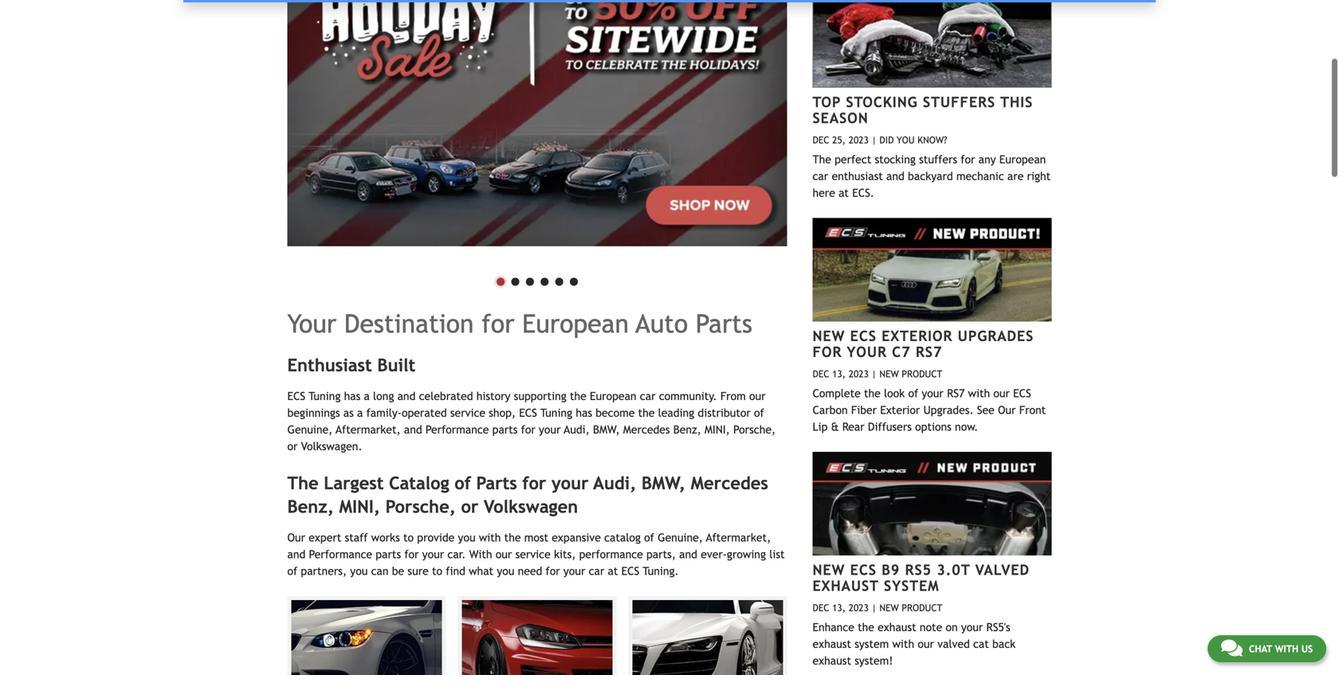 Task type: locate. For each thing, give the bounding box(es) containing it.
front
[[1020, 404, 1046, 416]]

2023 for new
[[849, 602, 869, 613]]

any
[[979, 153, 996, 166]]

to left find at the left bottom
[[432, 565, 443, 578]]

0 vertical spatial exhaust
[[878, 621, 917, 634]]

this
[[1001, 93, 1033, 110]]

works
[[371, 531, 400, 544]]

a
[[364, 390, 370, 403], [357, 407, 363, 419]]

mercedes down distributor
[[691, 473, 769, 493]]

0 horizontal spatial parts
[[476, 473, 517, 493]]

now.
[[955, 420, 979, 433]]

and down operated
[[404, 423, 422, 436]]

0 horizontal spatial our
[[287, 531, 305, 544]]

| inside dec 13, 2023 | new product complete the look of your rs7 with our ecs carbon fiber exterior upgrades. see our front lip & rear diffusers options now.
[[872, 368, 877, 379]]

1 vertical spatial exterior
[[880, 404, 920, 416]]

2023 inside dec 25, 2023 | did you know? the perfect stocking stuffers for any european car enthusiast and backyard mechanic are right here at ecs.
[[849, 134, 869, 145]]

your inside the largest catalog of parts for your audi, bmw, mercedes benz, mini, porsche, or volkswagen
[[552, 473, 589, 493]]

ecs right the for
[[850, 328, 877, 344]]

0 vertical spatial tuning
[[309, 390, 341, 403]]

our inside dec 13, 2023 | new product enhance the exhaust note on your rs5's exhaust system with our valved cat back exhaust system!
[[918, 638, 934, 650]]

rs7 up upgrades.
[[947, 387, 965, 400]]

for
[[961, 153, 975, 166], [482, 309, 515, 338], [521, 423, 536, 436], [523, 473, 546, 493], [405, 548, 419, 561], [546, 565, 560, 578]]

| down exhaust
[[872, 602, 877, 613]]

benz, inside ecs tuning has a long and celebrated history supporting the european car community. from our beginnings as a family-operated service shop, ecs tuning has become the leading distributor of genuine, aftermarket, and performance parts for your audi, bmw, mercedes benz, mini, porsche, or volkswagen.
[[674, 423, 701, 436]]

performance down celebrated in the bottom left of the page
[[426, 423, 489, 436]]

at left ecs.
[[839, 186, 849, 199]]

1 horizontal spatial benz,
[[674, 423, 701, 436]]

your up upgrades.
[[922, 387, 944, 400]]

from
[[721, 390, 746, 403]]

our down note
[[918, 638, 934, 650]]

13, inside dec 13, 2023 | new product complete the look of your rs7 with our ecs carbon fiber exterior upgrades. see our front lip & rear diffusers options now.
[[832, 368, 846, 379]]

| left did
[[872, 134, 877, 145]]

mini,
[[705, 423, 730, 436], [339, 497, 380, 517]]

your up volkswagen
[[552, 473, 589, 493]]

1 horizontal spatial tuning
[[541, 407, 573, 419]]

car inside dec 25, 2023 | did you know? the perfect stocking stuffers for any european car enthusiast and backyard mechanic are right here at ecs.
[[813, 170, 829, 182]]

your down supporting
[[539, 423, 561, 436]]

0 horizontal spatial mini,
[[339, 497, 380, 517]]

or inside ecs tuning has a long and celebrated history supporting the european car community. from our beginnings as a family-operated service shop, ecs tuning has become the leading distributor of genuine, aftermarket, and performance parts for your audi, bmw, mercedes benz, mini, porsche, or volkswagen.
[[287, 440, 298, 453]]

you left can
[[350, 565, 368, 578]]

1 horizontal spatial audi,
[[594, 473, 637, 493]]

product inside dec 13, 2023 | new product enhance the exhaust note on your rs5's exhaust system with our valved cat back exhaust system!
[[902, 602, 943, 613]]

has
[[344, 390, 361, 403], [576, 407, 592, 419]]

13, inside dec 13, 2023 | new product enhance the exhaust note on your rs5's exhaust system with our valved cat back exhaust system!
[[832, 602, 846, 613]]

ecs inside new ecs exterior upgrades for your c7 rs7
[[850, 328, 877, 344]]

or up the with
[[461, 497, 479, 517]]

mini, down largest
[[339, 497, 380, 517]]

| for stuffers
[[872, 134, 877, 145]]

exhaust
[[813, 578, 879, 594]]

aftermarket, up growing
[[706, 531, 771, 544]]

at inside our expert staff works to provide you with the most expansive catalog of genuine, aftermarket, and performance parts for your car. with our service kits, performance parts, and ever-growing list of partners, you can be sure to find what you need for your car at ecs tuning.
[[608, 565, 618, 578]]

25,
[[832, 134, 846, 145]]

comments image
[[1221, 639, 1243, 658]]

parts down works
[[376, 548, 401, 561]]

genuine, inside our expert staff works to provide you with the most expansive catalog of genuine, aftermarket, and performance parts for your car. with our service kits, performance parts, and ever-growing list of partners, you can be sure to find what you need for your car at ecs tuning.
[[658, 531, 703, 544]]

the
[[813, 153, 832, 166], [287, 473, 319, 493]]

with
[[968, 387, 990, 400], [479, 531, 501, 544], [893, 638, 915, 650], [1275, 643, 1299, 655]]

porsche, down distributor
[[734, 423, 776, 436]]

to right works
[[403, 531, 414, 544]]

and
[[887, 170, 905, 182], [398, 390, 416, 403], [404, 423, 422, 436], [287, 548, 306, 561], [679, 548, 698, 561]]

enthusiast
[[287, 355, 372, 376]]

13, up complete
[[832, 368, 846, 379]]

the up the fiber
[[864, 387, 881, 400]]

european down • • • • • • at the top left of the page
[[522, 309, 629, 338]]

1 vertical spatial your
[[847, 344, 887, 360]]

car
[[813, 170, 829, 182], [640, 390, 656, 403], [589, 565, 605, 578]]

2 2023 from the top
[[849, 368, 869, 379]]

13, for new ecs exterior upgrades for your c7 rs7
[[832, 368, 846, 379]]

1 horizontal spatial car
[[640, 390, 656, 403]]

0 vertical spatial mercedes
[[623, 423, 670, 436]]

2023
[[849, 134, 869, 145], [849, 368, 869, 379], [849, 602, 869, 613]]

aftermarket,
[[336, 423, 401, 436], [706, 531, 771, 544]]

of right the catalog
[[455, 473, 471, 493]]

or left the volkswagen.
[[287, 440, 298, 453]]

1 vertical spatial rs7
[[947, 387, 965, 400]]

bmw, down 'become'
[[593, 423, 620, 436]]

1 vertical spatial parts
[[376, 548, 401, 561]]

1 | from the top
[[872, 134, 877, 145]]

you
[[897, 134, 915, 145]]

benz, down the leading at the bottom of page
[[674, 423, 701, 436]]

1 vertical spatial mercedes
[[691, 473, 769, 493]]

0 horizontal spatial to
[[403, 531, 414, 544]]

2 vertical spatial dec
[[813, 602, 830, 613]]

1 horizontal spatial your
[[847, 344, 887, 360]]

your inside dec 13, 2023 | new product complete the look of your rs7 with our ecs carbon fiber exterior upgrades. see our front lip & rear diffusers options now.
[[922, 387, 944, 400]]

0 horizontal spatial aftermarket,
[[336, 423, 401, 436]]

0 horizontal spatial tuning
[[309, 390, 341, 403]]

tuning down supporting
[[541, 407, 573, 419]]

of
[[909, 387, 919, 400], [754, 407, 764, 419], [455, 473, 471, 493], [644, 531, 654, 544], [287, 565, 298, 578]]

and down stocking
[[887, 170, 905, 182]]

0 vertical spatial |
[[872, 134, 877, 145]]

1 vertical spatial parts
[[476, 473, 517, 493]]

| for exterior
[[872, 368, 877, 379]]

0 vertical spatial or
[[287, 440, 298, 453]]

3 • from the left
[[523, 264, 537, 296]]

2 vertical spatial new
[[880, 602, 899, 613]]

dec left 25,
[[813, 134, 830, 145]]

0 vertical spatial bmw,
[[593, 423, 620, 436]]

top
[[813, 93, 841, 110]]

for inside dec 25, 2023 | did you know? the perfect stocking stuffers for any european car enthusiast and backyard mechanic are right here at ecs.
[[961, 153, 975, 166]]

genuine, down beginnings
[[287, 423, 333, 436]]

0 vertical spatial new
[[813, 328, 845, 344]]

2 | from the top
[[872, 368, 877, 379]]

audi,
[[564, 423, 590, 436], [594, 473, 637, 493]]

bmw,
[[593, 423, 620, 436], [642, 473, 686, 493]]

you
[[458, 531, 476, 544], [350, 565, 368, 578], [497, 565, 515, 578]]

the inside our expert staff works to provide you with the most expansive catalog of genuine, aftermarket, and performance parts for your car. with our service kits, performance parts, and ever-growing list of partners, you can be sure to find what you need for your car at ecs tuning.
[[504, 531, 521, 544]]

|
[[872, 134, 877, 145], [872, 368, 877, 379], [872, 602, 877, 613]]

note
[[920, 621, 943, 634]]

service up need
[[516, 548, 551, 561]]

0 vertical spatial the
[[813, 153, 832, 166]]

2 product from the top
[[902, 602, 943, 613]]

1 horizontal spatial mini,
[[705, 423, 730, 436]]

1 vertical spatial porsche,
[[386, 497, 456, 517]]

new inside new ecs exterior upgrades for your c7 rs7
[[813, 328, 845, 344]]

your destination for european auto parts
[[287, 309, 753, 338]]

0 vertical spatial at
[[839, 186, 849, 199]]

european up 'become'
[[590, 390, 637, 403]]

0 vertical spatial audi,
[[564, 423, 590, 436]]

1 vertical spatial at
[[608, 565, 618, 578]]

1 vertical spatial aftermarket,
[[706, 531, 771, 544]]

0 horizontal spatial service
[[450, 407, 486, 419]]

chat
[[1249, 643, 1273, 655]]

0 vertical spatial porsche,
[[734, 423, 776, 436]]

performance down expert
[[309, 548, 372, 561]]

0 vertical spatial performance
[[426, 423, 489, 436]]

rs7
[[916, 344, 943, 360], [947, 387, 965, 400]]

2023 inside dec 13, 2023 | new product complete the look of your rs7 with our ecs carbon fiber exterior upgrades. see our front lip & rear diffusers options now.
[[849, 368, 869, 379]]

dec down the for
[[813, 368, 830, 379]]

car down performance
[[589, 565, 605, 578]]

benz,
[[674, 423, 701, 436], [287, 497, 334, 517]]

1 vertical spatial service
[[516, 548, 551, 561]]

0 horizontal spatial porsche,
[[386, 497, 456, 517]]

6 • from the left
[[567, 264, 581, 296]]

porsche, inside the largest catalog of parts for your audi, bmw, mercedes benz, mini, porsche, or volkswagen
[[386, 497, 456, 517]]

car.
[[448, 548, 466, 561]]

at
[[839, 186, 849, 199], [608, 565, 618, 578]]

audi, up the catalog
[[594, 473, 637, 493]]

0 horizontal spatial performance
[[309, 548, 372, 561]]

dec for new ecs exterior upgrades for your c7 rs7
[[813, 368, 830, 379]]

for
[[813, 344, 842, 360]]

of right distributor
[[754, 407, 764, 419]]

service
[[450, 407, 486, 419], [516, 548, 551, 561]]

history
[[477, 390, 511, 403]]

1 2023 from the top
[[849, 134, 869, 145]]

valved
[[976, 562, 1030, 578]]

exterior up look
[[882, 328, 953, 344]]

at down performance
[[608, 565, 618, 578]]

service inside our expert staff works to provide you with the most expansive catalog of genuine, aftermarket, and performance parts for your car. with our service kits, performance parts, and ever-growing list of partners, you can be sure to find what you need for your car at ecs tuning.
[[516, 548, 551, 561]]

the left most
[[504, 531, 521, 544]]

genuine,
[[287, 423, 333, 436], [658, 531, 703, 544]]

rs7 right c7
[[916, 344, 943, 360]]

our
[[994, 387, 1010, 400], [749, 390, 766, 403], [496, 548, 512, 561], [918, 638, 934, 650]]

1 vertical spatial dec
[[813, 368, 830, 379]]

for down supporting
[[521, 423, 536, 436]]

1 vertical spatial 13,
[[832, 602, 846, 613]]

dec inside dec 13, 2023 | new product enhance the exhaust note on your rs5's exhaust system with our valved cat back exhaust system!
[[813, 602, 830, 613]]

1 vertical spatial |
[[872, 368, 877, 379]]

new up look
[[880, 368, 899, 379]]

0 vertical spatial 2023
[[849, 134, 869, 145]]

new inside dec 13, 2023 | new product complete the look of your rs7 with our ecs carbon fiber exterior upgrades. see our front lip & rear diffusers options now.
[[880, 368, 899, 379]]

partners,
[[301, 565, 347, 578]]

1 vertical spatial the
[[287, 473, 319, 493]]

1 horizontal spatial porsche,
[[734, 423, 776, 436]]

destination
[[344, 309, 474, 338]]

genuine, up parts,
[[658, 531, 703, 544]]

new
[[813, 562, 845, 578]]

enthusiast built
[[287, 355, 416, 376]]

4 • from the left
[[537, 264, 552, 296]]

0 vertical spatial our
[[998, 404, 1016, 416]]

| for b9
[[872, 602, 877, 613]]

3 dec from the top
[[813, 602, 830, 613]]

0 horizontal spatial your
[[287, 309, 337, 338]]

2 13, from the top
[[832, 602, 846, 613]]

0 vertical spatial rs7
[[916, 344, 943, 360]]

with left "us" at the bottom right
[[1275, 643, 1299, 655]]

for inside ecs tuning has a long and celebrated history supporting the european car community. from our beginnings as a family-operated service shop, ecs tuning has become the leading distributor of genuine, aftermarket, and performance parts for your audi, bmw, mercedes benz, mini, porsche, or volkswagen.
[[521, 423, 536, 436]]

chat with us
[[1249, 643, 1313, 655]]

product up note
[[902, 602, 943, 613]]

parts right auto
[[696, 309, 753, 338]]

service inside ecs tuning has a long and celebrated history supporting the european car community. from our beginnings as a family-operated service shop, ecs tuning has become the leading distributor of genuine, aftermarket, and performance parts for your audi, bmw, mercedes benz, mini, porsche, or volkswagen.
[[450, 407, 486, 419]]

1 horizontal spatial at
[[839, 186, 849, 199]]

dec inside dec 25, 2023 | did you know? the perfect stocking stuffers for any european car enthusiast and backyard mechanic are right here at ecs.
[[813, 134, 830, 145]]

2 vertical spatial exhaust
[[813, 654, 852, 667]]

0 vertical spatial parts
[[696, 309, 753, 338]]

new up complete
[[813, 328, 845, 344]]

car up the here
[[813, 170, 829, 182]]

1 horizontal spatial service
[[516, 548, 551, 561]]

dec for new ecs b9 rs5 3.0t valved exhaust system
[[813, 602, 830, 613]]

european up are
[[1000, 153, 1046, 166]]

here
[[813, 186, 835, 199]]

0 horizontal spatial bmw,
[[593, 423, 620, 436]]

audi, inside ecs tuning has a long and celebrated history supporting the european car community. from our beginnings as a family-operated service shop, ecs tuning has become the leading distributor of genuine, aftermarket, and performance parts for your audi, bmw, mercedes benz, mini, porsche, or volkswagen.
[[564, 423, 590, 436]]

our inside our expert staff works to provide you with the most expansive catalog of genuine, aftermarket, and performance parts for your car. with our service kits, performance parts, and ever-growing list of partners, you can be sure to find what you need for your car at ecs tuning.
[[287, 531, 305, 544]]

0 vertical spatial aftermarket,
[[336, 423, 401, 436]]

ecs up front
[[1014, 387, 1032, 400]]

what
[[469, 565, 494, 578]]

2 horizontal spatial car
[[813, 170, 829, 182]]

1 horizontal spatial our
[[998, 404, 1016, 416]]

with up the with
[[479, 531, 501, 544]]

product inside dec 13, 2023 | new product complete the look of your rs7 with our ecs carbon fiber exterior upgrades. see our front lip & rear diffusers options now.
[[902, 368, 943, 379]]

2023 right 25,
[[849, 134, 869, 145]]

3 2023 from the top
[[849, 602, 869, 613]]

the down the volkswagen.
[[287, 473, 319, 493]]

mini, inside ecs tuning has a long and celebrated history supporting the european car community. from our beginnings as a family-operated service shop, ecs tuning has become the leading distributor of genuine, aftermarket, and performance parts for your audi, bmw, mercedes benz, mini, porsche, or volkswagen.
[[705, 423, 730, 436]]

backyard
[[908, 170, 953, 182]]

porsche, down the catalog
[[386, 497, 456, 517]]

ecs
[[850, 328, 877, 344], [1014, 387, 1032, 400], [287, 390, 305, 403], [519, 407, 537, 419], [850, 562, 877, 578], [622, 565, 640, 578]]

13, up enhance
[[832, 602, 846, 613]]

0 vertical spatial dec
[[813, 134, 830, 145]]

1 horizontal spatial rs7
[[947, 387, 965, 400]]

has left 'become'
[[576, 407, 592, 419]]

with inside our expert staff works to provide you with the most expansive catalog of genuine, aftermarket, and performance parts for your car. with our service kits, performance parts, and ever-growing list of partners, you can be sure to find what you need for your car at ecs tuning.
[[479, 531, 501, 544]]

0 vertical spatial product
[[902, 368, 943, 379]]

expert
[[309, 531, 342, 544]]

and up partners,
[[287, 548, 306, 561]]

0 vertical spatial parts
[[492, 423, 518, 436]]

mercedes down the leading at the bottom of page
[[623, 423, 670, 436]]

you up car.
[[458, 531, 476, 544]]

1 dec from the top
[[813, 134, 830, 145]]

parts inside ecs tuning has a long and celebrated history supporting the european car community. from our beginnings as a family-operated service shop, ecs tuning has become the leading distributor of genuine, aftermarket, and performance parts for your audi, bmw, mercedes benz, mini, porsche, or volkswagen.
[[492, 423, 518, 436]]

new down system
[[880, 602, 899, 613]]

3 | from the top
[[872, 602, 877, 613]]

our up 'see'
[[994, 387, 1010, 400]]

of right look
[[909, 387, 919, 400]]

catalog
[[389, 473, 449, 493]]

2023 down exhaust
[[849, 602, 869, 613]]

0 horizontal spatial mercedes
[[623, 423, 670, 436]]

1 vertical spatial bmw,
[[642, 473, 686, 493]]

1 vertical spatial 2023
[[849, 368, 869, 379]]

0 vertical spatial service
[[450, 407, 486, 419]]

1 vertical spatial audi,
[[594, 473, 637, 493]]

provide
[[417, 531, 455, 544]]

0 horizontal spatial parts
[[376, 548, 401, 561]]

| inside dec 25, 2023 | did you know? the perfect stocking stuffers for any european car enthusiast and backyard mechanic are right here at ecs.
[[872, 134, 877, 145]]

exterior
[[882, 328, 953, 344], [880, 404, 920, 416]]

the up system
[[858, 621, 875, 634]]

genuine, inside ecs tuning has a long and celebrated history supporting the european car community. from our beginnings as a family-operated service shop, ecs tuning has become the leading distributor of genuine, aftermarket, and performance parts for your audi, bmw, mercedes benz, mini, porsche, or volkswagen.
[[287, 423, 333, 436]]

b9
[[882, 562, 900, 578]]

aftermarket, down 'family-'
[[336, 423, 401, 436]]

1 vertical spatial mini,
[[339, 497, 380, 517]]

your up enthusiast
[[287, 309, 337, 338]]

2 vertical spatial 2023
[[849, 602, 869, 613]]

new for new
[[880, 602, 899, 613]]

tuning up beginnings
[[309, 390, 341, 403]]

1 product from the top
[[902, 368, 943, 379]]

1 vertical spatial genuine,
[[658, 531, 703, 544]]

0 vertical spatial 13,
[[832, 368, 846, 379]]

2 dec from the top
[[813, 368, 830, 379]]

has up as in the bottom left of the page
[[344, 390, 361, 403]]

0 horizontal spatial genuine,
[[287, 423, 333, 436]]

1 horizontal spatial parts
[[492, 423, 518, 436]]

1 vertical spatial new
[[880, 368, 899, 379]]

with inside dec 13, 2023 | new product enhance the exhaust note on your rs5's exhaust system with our valved cat back exhaust system!
[[893, 638, 915, 650]]

our left expert
[[287, 531, 305, 544]]

1 13, from the top
[[832, 368, 846, 379]]

of inside ecs tuning has a long and celebrated history supporting the european car community. from our beginnings as a family-operated service shop, ecs tuning has become the leading distributor of genuine, aftermarket, and performance parts for your audi, bmw, mercedes benz, mini, porsche, or volkswagen.
[[754, 407, 764, 419]]

2023 inside dec 13, 2023 | new product enhance the exhaust note on your rs5's exhaust system with our valved cat back exhaust system!
[[849, 602, 869, 613]]

2023 up complete
[[849, 368, 869, 379]]

1 vertical spatial benz,
[[287, 497, 334, 517]]

tuning
[[309, 390, 341, 403], [541, 407, 573, 419]]

generic - ecs holiday sale image
[[287, 0, 787, 246]]

1 horizontal spatial has
[[576, 407, 592, 419]]

0 vertical spatial benz,
[[674, 423, 701, 436]]

0 vertical spatial mini,
[[705, 423, 730, 436]]

our inside our expert staff works to provide you with the most expansive catalog of genuine, aftermarket, and performance parts for your car. with our service kits, performance parts, and ever-growing list of partners, you can be sure to find what you need for your car at ecs tuning.
[[496, 548, 512, 561]]

or inside the largest catalog of parts for your audi, bmw, mercedes benz, mini, porsche, or volkswagen
[[461, 497, 479, 517]]

parts up volkswagen
[[476, 473, 517, 493]]

bmw, inside ecs tuning has a long and celebrated history supporting the european car community. from our beginnings as a family-operated service shop, ecs tuning has become the leading distributor of genuine, aftermarket, and performance parts for your audi, bmw, mercedes benz, mini, porsche, or volkswagen.
[[593, 423, 620, 436]]

the inside dec 13, 2023 | new product complete the look of your rs7 with our ecs carbon fiber exterior upgrades. see our front lip & rear diffusers options now.
[[864, 387, 881, 400]]

0 vertical spatial exterior
[[882, 328, 953, 344]]

| inside dec 13, 2023 | new product enhance the exhaust note on your rs5's exhaust system with our valved cat back exhaust system!
[[872, 602, 877, 613]]

for left any
[[961, 153, 975, 166]]

0 vertical spatial has
[[344, 390, 361, 403]]

2 vertical spatial |
[[872, 602, 877, 613]]

dec 25, 2023 | did you know? the perfect stocking stuffers for any european car enthusiast and backyard mechanic are right here at ecs.
[[813, 134, 1051, 199]]

your up the cat on the right of page
[[961, 621, 983, 634]]

with up 'see'
[[968, 387, 990, 400]]

2 vertical spatial european
[[590, 390, 637, 403]]

our right the with
[[496, 548, 512, 561]]

dec inside dec 13, 2023 | new product complete the look of your rs7 with our ecs carbon fiber exterior upgrades. see our front lip & rear diffusers options now.
[[813, 368, 830, 379]]

product down new ecs exterior upgrades for your c7 rs7 link
[[902, 368, 943, 379]]

•
[[493, 264, 508, 296], [508, 264, 523, 296], [523, 264, 537, 296], [537, 264, 552, 296], [552, 264, 567, 296], [567, 264, 581, 296]]

ecs down supporting
[[519, 407, 537, 419]]

new inside dec 13, 2023 | new product enhance the exhaust note on your rs5's exhaust system with our valved cat back exhaust system!
[[880, 602, 899, 613]]

dec
[[813, 134, 830, 145], [813, 368, 830, 379], [813, 602, 830, 613]]

1 horizontal spatial the
[[813, 153, 832, 166]]

car inside our expert staff works to provide you with the most expansive catalog of genuine, aftermarket, and performance parts for your car. with our service kits, performance parts, and ever-growing list of partners, you can be sure to find what you need for your car at ecs tuning.
[[589, 565, 605, 578]]

13,
[[832, 368, 846, 379], [832, 602, 846, 613]]

aftermarket, inside our expert staff works to provide you with the most expansive catalog of genuine, aftermarket, and performance parts for your car. with our service kits, performance parts, and ever-growing list of partners, you can be sure to find what you need for your car at ecs tuning.
[[706, 531, 771, 544]]

your
[[287, 309, 337, 338], [847, 344, 887, 360]]

with right system
[[893, 638, 915, 650]]

audi, down supporting
[[564, 423, 590, 436]]

our right 'see'
[[998, 404, 1016, 416]]

to
[[403, 531, 414, 544], [432, 565, 443, 578]]

car left community.
[[640, 390, 656, 403]]

benz, up expert
[[287, 497, 334, 517]]

new
[[813, 328, 845, 344], [880, 368, 899, 379], [880, 602, 899, 613]]

the largest catalog of parts for your audi, bmw, mercedes benz, mini, porsche, or volkswagen
[[287, 473, 769, 517]]

0 vertical spatial car
[[813, 170, 829, 182]]

performance
[[426, 423, 489, 436], [309, 548, 372, 561]]

our
[[998, 404, 1016, 416], [287, 531, 305, 544]]

1 vertical spatial product
[[902, 602, 943, 613]]

1 vertical spatial performance
[[309, 548, 372, 561]]

product for rs7
[[902, 368, 943, 379]]

2 vertical spatial car
[[589, 565, 605, 578]]

did
[[880, 134, 894, 145]]

mercedes
[[623, 423, 670, 436], [691, 473, 769, 493]]

european
[[1000, 153, 1046, 166], [522, 309, 629, 338], [590, 390, 637, 403]]

need
[[518, 565, 542, 578]]

service down celebrated in the bottom left of the page
[[450, 407, 486, 419]]

dec up enhance
[[813, 602, 830, 613]]

ecs left b9
[[850, 562, 877, 578]]

0 vertical spatial genuine,
[[287, 423, 333, 436]]

1 horizontal spatial genuine,
[[658, 531, 703, 544]]

1 horizontal spatial aftermarket,
[[706, 531, 771, 544]]

new ecs exterior upgrades for your c7 rs7 link
[[813, 328, 1034, 360]]

the
[[864, 387, 881, 400], [570, 390, 587, 403], [638, 407, 655, 419], [504, 531, 521, 544], [858, 621, 875, 634]]

mini, inside the largest catalog of parts for your audi, bmw, mercedes benz, mini, porsche, or volkswagen
[[339, 497, 380, 517]]

a right as in the bottom left of the page
[[357, 407, 363, 419]]

your inside ecs tuning has a long and celebrated history supporting the european car community. from our beginnings as a family-operated service shop, ecs tuning has become the leading distributor of genuine, aftermarket, and performance parts for your audi, bmw, mercedes benz, mini, porsche, or volkswagen.
[[539, 423, 561, 436]]

our right from
[[749, 390, 766, 403]]

product for system
[[902, 602, 943, 613]]

1 vertical spatial car
[[640, 390, 656, 403]]

parts
[[492, 423, 518, 436], [376, 548, 401, 561]]

or
[[287, 440, 298, 453], [461, 497, 479, 517]]

sure
[[408, 565, 429, 578]]

| up the fiber
[[872, 368, 877, 379]]



Task type: describe. For each thing, give the bounding box(es) containing it.
0 vertical spatial a
[[364, 390, 370, 403]]

and inside dec 25, 2023 | did you know? the perfect stocking stuffers for any european car enthusiast and backyard mechanic are right here at ecs.
[[887, 170, 905, 182]]

auto
[[636, 309, 688, 338]]

and left ever-
[[679, 548, 698, 561]]

2 • from the left
[[508, 264, 523, 296]]

our expert staff works to provide you with the most expansive catalog of genuine, aftermarket, and performance parts for your car. with our service kits, performance parts, and ever-growing list of partners, you can be sure to find what you need for your car at ecs tuning.
[[287, 531, 785, 578]]

ever-
[[701, 548, 727, 561]]

long
[[373, 390, 394, 403]]

stocking
[[846, 93, 918, 110]]

the inside the largest catalog of parts for your audi, bmw, mercedes benz, mini, porsche, or volkswagen
[[287, 473, 319, 493]]

bmw, inside the largest catalog of parts for your audi, bmw, mercedes benz, mini, porsche, or volkswagen
[[642, 473, 686, 493]]

find
[[446, 565, 466, 578]]

mercedes inside the largest catalog of parts for your audi, bmw, mercedes benz, mini, porsche, or volkswagen
[[691, 473, 769, 493]]

dec for top stocking stuffers this season
[[813, 134, 830, 145]]

5 • from the left
[[552, 264, 567, 296]]

ecs inside our expert staff works to provide you with the most expansive catalog of genuine, aftermarket, and performance parts for your car. with our service kits, performance parts, and ever-growing list of partners, you can be sure to find what you need for your car at ecs tuning.
[[622, 565, 640, 578]]

system
[[884, 578, 940, 594]]

stuffers
[[919, 153, 958, 166]]

&
[[831, 420, 839, 433]]

as
[[343, 407, 354, 419]]

for down kits,
[[546, 565, 560, 578]]

exterior inside dec 13, 2023 | new product complete the look of your rs7 with our ecs carbon fiber exterior upgrades. see our front lip & rear diffusers options now.
[[880, 404, 920, 416]]

enhance
[[813, 621, 855, 634]]

know?
[[918, 134, 948, 145]]

largest
[[324, 473, 384, 493]]

at inside dec 25, 2023 | did you know? the perfect stocking stuffers for any european car enthusiast and backyard mechanic are right here at ecs.
[[839, 186, 849, 199]]

staff
[[345, 531, 368, 544]]

our inside dec 13, 2023 | new product complete the look of your rs7 with our ecs carbon fiber exterior upgrades. see our front lip & rear diffusers options now.
[[998, 404, 1016, 416]]

for up sure
[[405, 548, 419, 561]]

performance inside ecs tuning has a long and celebrated history supporting the european car community. from our beginnings as a family-operated service shop, ecs tuning has become the leading distributor of genuine, aftermarket, and performance parts for your audi, bmw, mercedes benz, mini, porsche, or volkswagen.
[[426, 423, 489, 436]]

aftermarket, inside ecs tuning has a long and celebrated history supporting the european car community. from our beginnings as a family-operated service shop, ecs tuning has become the leading distributor of genuine, aftermarket, and performance parts for your audi, bmw, mercedes benz, mini, porsche, or volkswagen.
[[336, 423, 401, 436]]

porsche, inside ecs tuning has a long and celebrated history supporting the european car community. from our beginnings as a family-operated service shop, ecs tuning has become the leading distributor of genuine, aftermarket, and performance parts for your audi, bmw, mercedes benz, mini, porsche, or volkswagen.
[[734, 423, 776, 436]]

supporting
[[514, 390, 567, 403]]

distributor
[[698, 407, 751, 419]]

0 vertical spatial to
[[403, 531, 414, 544]]

most
[[524, 531, 549, 544]]

beginnings
[[287, 407, 340, 419]]

lip
[[813, 420, 828, 433]]

exterior inside new ecs exterior upgrades for your c7 rs7
[[882, 328, 953, 344]]

audi, inside the largest catalog of parts for your audi, bmw, mercedes benz, mini, porsche, or volkswagen
[[594, 473, 637, 493]]

and right long
[[398, 390, 416, 403]]

benz, inside the largest catalog of parts for your audi, bmw, mercedes benz, mini, porsche, or volkswagen
[[287, 497, 334, 517]]

on
[[946, 621, 958, 634]]

kits,
[[554, 548, 576, 561]]

built
[[377, 355, 416, 376]]

dec 13, 2023 | new product complete the look of your rs7 with our ecs carbon fiber exterior upgrades. see our front lip & rear diffusers options now.
[[813, 368, 1046, 433]]

options
[[915, 420, 952, 433]]

cat
[[974, 638, 989, 650]]

stocking
[[875, 153, 916, 166]]

ecs inside dec 13, 2023 | new product complete the look of your rs7 with our ecs carbon fiber exterior upgrades. see our front lip & rear diffusers options now.
[[1014, 387, 1032, 400]]

2023 for new
[[849, 368, 869, 379]]

of inside the largest catalog of parts for your audi, bmw, mercedes benz, mini, porsche, or volkswagen
[[455, 473, 471, 493]]

be
[[392, 565, 404, 578]]

see
[[977, 404, 995, 416]]

your down provide at the bottom left of page
[[422, 548, 444, 561]]

rs7 inside dec 13, 2023 | new product complete the look of your rs7 with our ecs carbon fiber exterior upgrades. see our front lip & rear diffusers options now.
[[947, 387, 965, 400]]

your inside new ecs exterior upgrades for your c7 rs7
[[847, 344, 887, 360]]

your down kits,
[[564, 565, 586, 578]]

for inside the largest catalog of parts for your audi, bmw, mercedes benz, mini, porsche, or volkswagen
[[523, 473, 546, 493]]

3.0t
[[937, 562, 971, 578]]

2023 for top
[[849, 134, 869, 145]]

ecs inside new ecs b9 rs5 3.0t valved exhaust system
[[850, 562, 877, 578]]

the inside dec 25, 2023 | did you know? the perfect stocking stuffers for any european car enthusiast and backyard mechanic are right here at ecs.
[[813, 153, 832, 166]]

with inside dec 13, 2023 | new product complete the look of your rs7 with our ecs carbon fiber exterior upgrades. see our front lip & rear diffusers options now.
[[968, 387, 990, 400]]

fiber
[[851, 404, 877, 416]]

back
[[993, 638, 1016, 650]]

tuning.
[[643, 565, 679, 578]]

new ecs exterior upgrades for your c7 rs7
[[813, 328, 1034, 360]]

community.
[[659, 390, 717, 403]]

the left the leading at the bottom of page
[[638, 407, 655, 419]]

with inside chat with us link
[[1275, 643, 1299, 655]]

new ecs b9 rs5 3.0t valved exhaust system link
[[813, 562, 1030, 594]]

carbon
[[813, 404, 848, 416]]

ecs tuning has a long and celebrated history supporting the european car community. from our beginnings as a family-operated service shop, ecs tuning has become the leading distributor of genuine, aftermarket, and performance parts for your audi, bmw, mercedes benz, mini, porsche, or volkswagen.
[[287, 390, 776, 453]]

1 vertical spatial to
[[432, 565, 443, 578]]

1 vertical spatial exhaust
[[813, 638, 852, 650]]

catalog
[[604, 531, 641, 544]]

stuffers
[[923, 93, 996, 110]]

operated
[[402, 407, 447, 419]]

diffusers
[[868, 420, 912, 433]]

mechanic
[[957, 170, 1004, 182]]

dec 13, 2023 | new product enhance the exhaust note on your rs5's exhaust system with our valved cat back exhaust system!
[[813, 602, 1016, 667]]

parts inside our expert staff works to provide you with the most expansive catalog of genuine, aftermarket, and performance parts for your car. with our service kits, performance parts, and ever-growing list of partners, you can be sure to find what you need for your car at ecs tuning.
[[376, 548, 401, 561]]

look
[[884, 387, 905, 400]]

our inside ecs tuning has a long and celebrated history supporting the european car community. from our beginnings as a family-operated service shop, ecs tuning has become the leading distributor of genuine, aftermarket, and performance parts for your audi, bmw, mercedes benz, mini, porsche, or volkswagen.
[[749, 390, 766, 403]]

valved
[[938, 638, 970, 650]]

top stocking stuffers this season
[[813, 93, 1033, 126]]

of left partners,
[[287, 565, 298, 578]]

chat with us link
[[1208, 635, 1327, 663]]

new for new
[[880, 368, 899, 379]]

rs7 inside new ecs exterior upgrades for your c7 rs7
[[916, 344, 943, 360]]

0 horizontal spatial has
[[344, 390, 361, 403]]

new ecs b9 rs5 3.0t valved exhaust system image
[[813, 452, 1052, 556]]

list
[[770, 548, 785, 561]]

season
[[813, 110, 869, 126]]

shop,
[[489, 407, 516, 419]]

volkswagen.
[[301, 440, 362, 453]]

performance inside our expert staff works to provide you with the most expansive catalog of genuine, aftermarket, and performance parts for your car. with our service kits, performance parts, and ever-growing list of partners, you can be sure to find what you need for your car at ecs tuning.
[[309, 548, 372, 561]]

1 vertical spatial european
[[522, 309, 629, 338]]

1 • from the left
[[493, 264, 508, 296]]

celebrated
[[419, 390, 473, 403]]

13, for new ecs b9 rs5 3.0t valved exhaust system
[[832, 602, 846, 613]]

volkswagen
[[484, 497, 578, 517]]

ecs up beginnings
[[287, 390, 305, 403]]

new ecs exterior upgrades for your c7 rs7 image
[[813, 218, 1052, 322]]

the right supporting
[[570, 390, 587, 403]]

top stocking stuffers this season link
[[813, 93, 1033, 126]]

enthusiast
[[832, 170, 883, 182]]

of up parts,
[[644, 531, 654, 544]]

perfect
[[835, 153, 872, 166]]

c7
[[892, 344, 911, 360]]

system
[[855, 638, 889, 650]]

are
[[1008, 170, 1024, 182]]

your inside dec 13, 2023 | new product enhance the exhaust note on your rs5's exhaust system with our valved cat back exhaust system!
[[961, 621, 983, 634]]

growing
[[727, 548, 766, 561]]

1 vertical spatial a
[[357, 407, 363, 419]]

1 horizontal spatial you
[[458, 531, 476, 544]]

rear
[[843, 420, 865, 433]]

the inside dec 13, 2023 | new product enhance the exhaust note on your rs5's exhaust system with our valved cat back exhaust system!
[[858, 621, 875, 634]]

new ecs b9 rs5 3.0t valved exhaust system
[[813, 562, 1030, 594]]

european inside dec 25, 2023 | did you know? the perfect stocking stuffers for any european car enthusiast and backyard mechanic are right here at ecs.
[[1000, 153, 1046, 166]]

parts,
[[647, 548, 676, 561]]

1 vertical spatial tuning
[[541, 407, 573, 419]]

family-
[[366, 407, 402, 419]]

our inside dec 13, 2023 | new product complete the look of your rs7 with our ecs carbon fiber exterior upgrades. see our front lip & rear diffusers options now.
[[994, 387, 1010, 400]]

performance
[[579, 548, 643, 561]]

european inside ecs tuning has a long and celebrated history supporting the european car community. from our beginnings as a family-operated service shop, ecs tuning has become the leading distributor of genuine, aftermarket, and performance parts for your audi, bmw, mercedes benz, mini, porsche, or volkswagen.
[[590, 390, 637, 403]]

2 horizontal spatial you
[[497, 565, 515, 578]]

system!
[[855, 654, 893, 667]]

upgrades.
[[924, 404, 974, 416]]

0 horizontal spatial you
[[350, 565, 368, 578]]

of inside dec 13, 2023 | new product complete the look of your rs7 with our ecs carbon fiber exterior upgrades. see our front lip & rear diffusers options now.
[[909, 387, 919, 400]]

ecs.
[[853, 186, 875, 199]]

top stocking stuffers this season image
[[813, 0, 1052, 88]]

right
[[1027, 170, 1051, 182]]

upgrades
[[958, 328, 1034, 344]]

for down • • • • • • at the top left of the page
[[482, 309, 515, 338]]

1 horizontal spatial parts
[[696, 309, 753, 338]]

complete
[[813, 387, 861, 400]]

expansive
[[552, 531, 601, 544]]

with
[[469, 548, 492, 561]]

rs5's
[[987, 621, 1011, 634]]

can
[[371, 565, 389, 578]]

leading
[[658, 407, 695, 419]]

mercedes inside ecs tuning has a long and celebrated history supporting the european car community. from our beginnings as a family-operated service shop, ecs tuning has become the leading distributor of genuine, aftermarket, and performance parts for your audi, bmw, mercedes benz, mini, porsche, or volkswagen.
[[623, 423, 670, 436]]

car inside ecs tuning has a long and celebrated history supporting the european car community. from our beginnings as a family-operated service shop, ecs tuning has become the leading distributor of genuine, aftermarket, and performance parts for your audi, bmw, mercedes benz, mini, porsche, or volkswagen.
[[640, 390, 656, 403]]

parts inside the largest catalog of parts for your audi, bmw, mercedes benz, mini, porsche, or volkswagen
[[476, 473, 517, 493]]



Task type: vqa. For each thing, say whether or not it's contained in the screenshot.
the Agreement.
no



